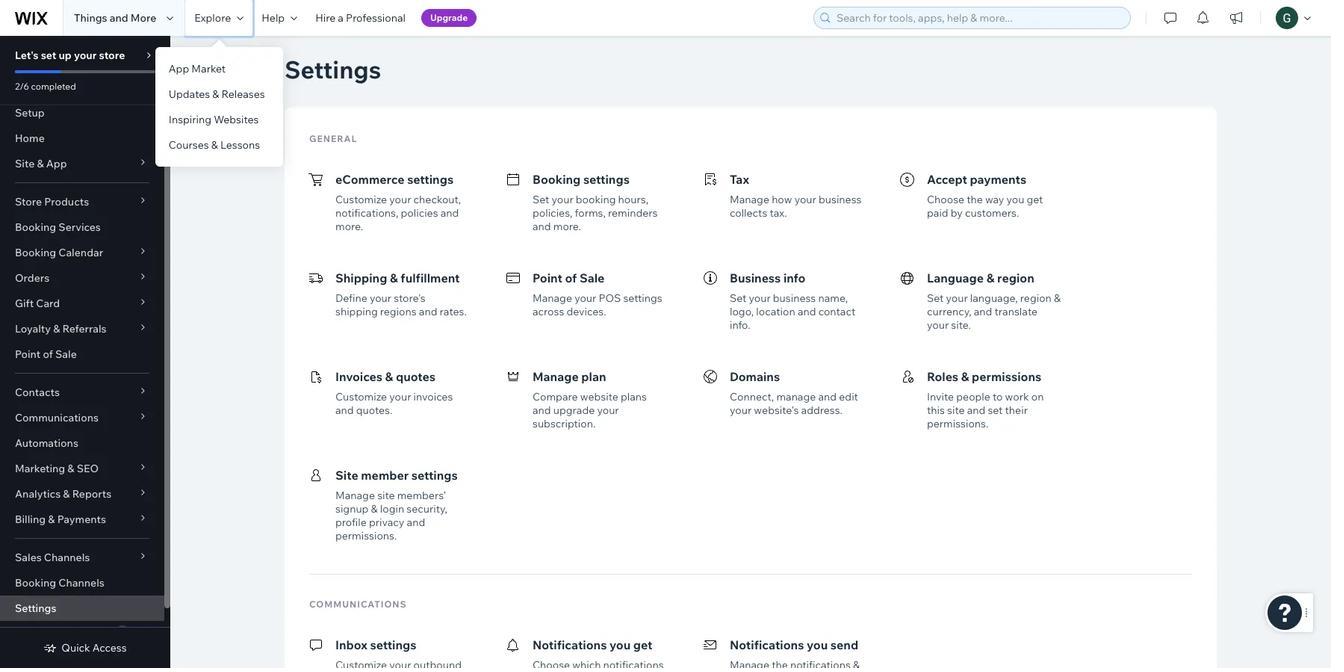 Task type: locate. For each thing, give the bounding box(es) containing it.
site down 'home'
[[15, 157, 35, 170]]

settings up booking
[[584, 172, 630, 187]]

set left forms,
[[533, 193, 549, 206]]

and inside roles & permissions invite people to work on this site and set their permissions.
[[967, 404, 986, 417]]

set inside roles & permissions invite people to work on this site and set their permissions.
[[988, 404, 1003, 417]]

inspiring websites link
[[155, 107, 283, 132]]

& down 'home'
[[37, 157, 44, 170]]

0 vertical spatial set
[[41, 49, 56, 62]]

& for app
[[37, 157, 44, 170]]

1 horizontal spatial set
[[988, 404, 1003, 417]]

products
[[44, 195, 89, 208]]

business inside business info set your business name, logo, location and contact info.
[[773, 291, 816, 305]]

0 vertical spatial point
[[533, 270, 563, 285]]

courses & lessons
[[169, 138, 260, 152]]

0 vertical spatial site
[[15, 157, 35, 170]]

manage up profile
[[336, 489, 375, 502]]

notifications,
[[336, 206, 399, 220]]

business right how
[[819, 193, 862, 206]]

settings down hire
[[285, 55, 381, 84]]

1 vertical spatial site
[[377, 489, 395, 502]]

and right policies
[[441, 206, 459, 220]]

0 horizontal spatial notifications
[[533, 637, 607, 652]]

& inside marketing & seo popup button
[[67, 462, 74, 475]]

region up language, in the top right of the page
[[998, 270, 1035, 285]]

quick access
[[62, 641, 127, 655]]

2 horizontal spatial you
[[1007, 193, 1025, 206]]

1 horizontal spatial notifications
[[730, 637, 804, 652]]

& up people
[[961, 369, 969, 384]]

settings inside button
[[370, 637, 417, 652]]

point inside point of sale manage your pos settings across devices.
[[533, 270, 563, 285]]

point for point of sale manage your pos settings across devices.
[[533, 270, 563, 285]]

site inside popup button
[[15, 157, 35, 170]]

and left forms,
[[533, 220, 551, 233]]

signup
[[336, 502, 369, 516]]

and left more
[[110, 11, 128, 25]]

0 horizontal spatial point
[[15, 347, 41, 361]]

booking down store
[[15, 220, 56, 234]]

0 horizontal spatial site
[[15, 157, 35, 170]]

0 horizontal spatial of
[[43, 347, 53, 361]]

customize down invoices
[[336, 390, 387, 404]]

inbox settings
[[336, 637, 417, 652]]

channels up "booking channels"
[[44, 551, 90, 564]]

more
[[131, 11, 156, 25]]

0 horizontal spatial set
[[533, 193, 549, 206]]

1 vertical spatial point
[[15, 347, 41, 361]]

and inside ecommerce settings customize your checkout, notifications, policies and more.
[[441, 206, 459, 220]]

1 horizontal spatial sale
[[580, 270, 605, 285]]

0 horizontal spatial business
[[773, 291, 816, 305]]

get inside accept payments choose the way you get paid by customers.
[[1027, 193, 1043, 206]]

0 horizontal spatial settings
[[15, 602, 56, 615]]

more. down ecommerce in the left of the page
[[336, 220, 363, 233]]

you inside accept payments choose the way you get paid by customers.
[[1007, 193, 1025, 206]]

1 horizontal spatial point
[[533, 270, 563, 285]]

permissions
[[972, 369, 1042, 384]]

customize down ecommerce in the left of the page
[[336, 193, 387, 206]]

business down info
[[773, 291, 816, 305]]

your inside manage plan compare website plans and upgrade your subscription.
[[597, 404, 619, 417]]

& for payments
[[48, 513, 55, 526]]

your left website's
[[730, 404, 752, 417]]

0 horizontal spatial app
[[46, 157, 67, 170]]

point of sale
[[15, 347, 77, 361]]

sale inside point of sale manage your pos settings across devices.
[[580, 270, 605, 285]]

privacy
[[369, 516, 405, 529]]

set for business info
[[730, 291, 747, 305]]

set down business
[[730, 291, 747, 305]]

their
[[1005, 404, 1028, 417]]

manage plan compare website plans and upgrade your subscription.
[[533, 369, 647, 430]]

& left reports
[[63, 487, 70, 501]]

1 horizontal spatial app
[[169, 62, 189, 75]]

& right billing
[[48, 513, 55, 526]]

& right loyalty
[[53, 322, 60, 336]]

notifications for notifications you get
[[533, 637, 607, 652]]

1 more. from the left
[[336, 220, 363, 233]]

& inside roles & permissions invite people to work on this site and set their permissions.
[[961, 369, 969, 384]]

site right this at the bottom right of page
[[948, 404, 965, 417]]

your left pos
[[575, 291, 597, 305]]

booking channels
[[15, 576, 104, 590]]

0 vertical spatial customize
[[336, 193, 387, 206]]

of up "devices."
[[565, 270, 577, 285]]

booking inside dropdown button
[[15, 246, 56, 259]]

0 horizontal spatial site
[[377, 489, 395, 502]]

0 horizontal spatial more.
[[336, 220, 363, 233]]

and left to
[[967, 404, 986, 417]]

set left up at top
[[41, 49, 56, 62]]

0 vertical spatial site
[[948, 404, 965, 417]]

& inside loyalty & referrals dropdown button
[[53, 322, 60, 336]]

set
[[533, 193, 549, 206], [730, 291, 747, 305], [927, 291, 944, 305]]

sale up pos
[[580, 270, 605, 285]]

point down loyalty
[[15, 347, 41, 361]]

ecommerce
[[336, 172, 405, 187]]

sale inside sidebar element
[[55, 347, 77, 361]]

& inside analytics & reports dropdown button
[[63, 487, 70, 501]]

upgrade
[[430, 12, 468, 23]]

1 vertical spatial set
[[988, 404, 1003, 417]]

1 vertical spatial of
[[43, 347, 53, 361]]

your left plans
[[597, 404, 619, 417]]

members'
[[397, 489, 446, 502]]

setup
[[15, 106, 45, 120]]

0 horizontal spatial get
[[634, 637, 653, 652]]

language & region set your language, region & currency, and translate your site.
[[927, 270, 1061, 332]]

business inside tax manage how your business collects tax.
[[819, 193, 862, 206]]

manage down the tax on the right top of page
[[730, 193, 770, 206]]

& up language, in the top right of the page
[[987, 270, 995, 285]]

site down member
[[377, 489, 395, 502]]

logo,
[[730, 305, 754, 318]]

site inside site member settings manage site members' signup & login security, profile privacy and permissions.
[[377, 489, 395, 502]]

1 vertical spatial settings
[[15, 602, 56, 615]]

upgrade
[[554, 404, 595, 417]]

your inside domains connect, manage and edit your website's address.
[[730, 404, 752, 417]]

& left quotes
[[385, 369, 393, 384]]

permissions.
[[927, 417, 989, 430], [336, 529, 397, 542]]

your inside sidebar element
[[74, 49, 97, 62]]

manage left pos
[[533, 291, 572, 305]]

communications-section element
[[298, 613, 1204, 668]]

0 vertical spatial get
[[1027, 193, 1043, 206]]

1 customize from the top
[[336, 193, 387, 206]]

communications button
[[0, 405, 164, 430]]

you for notifications you send
[[807, 637, 828, 652]]

rates.
[[440, 305, 467, 318]]

settings for ecommerce settings customize your checkout, notifications, policies and more.
[[407, 172, 454, 187]]

1 vertical spatial channels
[[59, 576, 104, 590]]

0 horizontal spatial permissions.
[[336, 529, 397, 542]]

1 horizontal spatial communications
[[309, 599, 407, 610]]

plan
[[582, 369, 606, 384]]

communications up automations
[[15, 411, 99, 424]]

site up signup
[[336, 468, 358, 483]]

channels up settings link
[[59, 576, 104, 590]]

your right how
[[795, 193, 817, 206]]

contacts button
[[0, 380, 164, 405]]

set inside business info set your business name, logo, location and contact info.
[[730, 291, 747, 305]]

language,
[[971, 291, 1018, 305]]

and inside business info set your business name, logo, location and contact info.
[[798, 305, 816, 318]]

0 vertical spatial permissions.
[[927, 417, 989, 430]]

region right language, in the top right of the page
[[1021, 291, 1052, 305]]

app up the updates
[[169, 62, 189, 75]]

settings right pos
[[624, 291, 663, 305]]

1 horizontal spatial get
[[1027, 193, 1043, 206]]

1 vertical spatial business
[[773, 291, 816, 305]]

& for fulfillment
[[390, 270, 398, 285]]

analytics
[[15, 487, 61, 501]]

more. inside ecommerce settings customize your checkout, notifications, policies and more.
[[336, 220, 363, 233]]

customize inside invoices & quotes customize your invoices and quotes.
[[336, 390, 387, 404]]

booking settings set your booking hours, policies, forms, reminders and more.
[[533, 172, 658, 233]]

& for region
[[987, 270, 995, 285]]

of
[[565, 270, 577, 285], [43, 347, 53, 361]]

more. inside booking settings set your booking hours, policies, forms, reminders and more.
[[554, 220, 581, 233]]

your left site.
[[927, 318, 949, 332]]

1 vertical spatial app
[[46, 157, 67, 170]]

1 horizontal spatial site
[[948, 404, 965, 417]]

permissions. down signup
[[336, 529, 397, 542]]

booking inside booking settings set your booking hours, policies, forms, reminders and more.
[[533, 172, 581, 187]]

and left the quotes.
[[336, 404, 354, 417]]

inbox settings button
[[298, 627, 504, 668]]

to
[[993, 390, 1003, 404]]

& inside site & app popup button
[[37, 157, 44, 170]]

and left 'edit'
[[819, 390, 837, 404]]

orders button
[[0, 265, 164, 291]]

inbox
[[336, 637, 368, 652]]

site member settings manage site members' signup & login security, profile privacy and permissions.
[[336, 468, 458, 542]]

1 vertical spatial permissions.
[[336, 529, 397, 542]]

settings inside ecommerce settings customize your checkout, notifications, policies and more.
[[407, 172, 454, 187]]

notifications you get
[[533, 637, 653, 652]]

settings inside booking settings set your booking hours, policies, forms, reminders and more.
[[584, 172, 630, 187]]

communications up inbox
[[309, 599, 407, 610]]

0 vertical spatial channels
[[44, 551, 90, 564]]

manage up compare
[[533, 369, 579, 384]]

your down quotes
[[390, 390, 411, 404]]

more. down booking
[[554, 220, 581, 233]]

app market
[[169, 62, 226, 75]]

language
[[927, 270, 984, 285]]

plans
[[621, 390, 647, 404]]

& inside shipping & fulfillment define your store's shipping regions and rates.
[[390, 270, 398, 285]]

permissions. for &
[[927, 417, 989, 430]]

permissions. inside site member settings manage site members' signup & login security, profile privacy and permissions.
[[336, 529, 397, 542]]

website
[[580, 390, 619, 404]]

1 notifications from the left
[[533, 637, 607, 652]]

0 horizontal spatial communications
[[15, 411, 99, 424]]

& inside the updates & releases link
[[212, 87, 219, 101]]

0 vertical spatial of
[[565, 270, 577, 285]]

0 vertical spatial settings
[[285, 55, 381, 84]]

and left upgrade
[[533, 404, 551, 417]]

booking
[[576, 193, 616, 206]]

info.
[[730, 318, 751, 332]]

how
[[772, 193, 792, 206]]

booking up orders
[[15, 246, 56, 259]]

let's
[[15, 49, 39, 62]]

2 notifications from the left
[[730, 637, 804, 652]]

2 customize from the top
[[336, 390, 387, 404]]

site inside roles & permissions invite people to work on this site and set their permissions.
[[948, 404, 965, 417]]

0 vertical spatial communications
[[15, 411, 99, 424]]

hours,
[[618, 193, 649, 206]]

services
[[59, 220, 101, 234]]

sale
[[580, 270, 605, 285], [55, 347, 77, 361]]

& up "store's"
[[390, 270, 398, 285]]

0 horizontal spatial set
[[41, 49, 56, 62]]

& for seo
[[67, 462, 74, 475]]

channels for booking channels
[[59, 576, 104, 590]]

of down the loyalty & referrals
[[43, 347, 53, 361]]

pos
[[599, 291, 621, 305]]

0 horizontal spatial you
[[610, 637, 631, 652]]

customers.
[[965, 206, 1019, 220]]

1 horizontal spatial set
[[730, 291, 747, 305]]

point up the across
[[533, 270, 563, 285]]

1 horizontal spatial of
[[565, 270, 577, 285]]

channels inside dropdown button
[[44, 551, 90, 564]]

0 vertical spatial sale
[[580, 270, 605, 285]]

your down business
[[749, 291, 771, 305]]

you
[[1007, 193, 1025, 206], [610, 637, 631, 652], [807, 637, 828, 652]]

updates & releases link
[[155, 81, 283, 107]]

0 horizontal spatial sale
[[55, 347, 77, 361]]

site inside site member settings manage site members' signup & login security, profile privacy and permissions.
[[336, 468, 358, 483]]

security,
[[407, 502, 447, 516]]

& left login
[[371, 502, 378, 516]]

info
[[784, 270, 806, 285]]

shipping
[[336, 270, 387, 285]]

set left their
[[988, 404, 1003, 417]]

quotes
[[396, 369, 436, 384]]

set for booking settings
[[533, 193, 549, 206]]

& down inspiring websites
[[211, 138, 218, 152]]

settings up checkout, in the top of the page
[[407, 172, 454, 187]]

and right site.
[[974, 305, 993, 318]]

1 vertical spatial site
[[336, 468, 358, 483]]

1 horizontal spatial site
[[336, 468, 358, 483]]

and right login
[[407, 516, 425, 529]]

1 horizontal spatial permissions.
[[927, 417, 989, 430]]

set inside the language & region set your language, region & currency, and translate your site.
[[927, 291, 944, 305]]

1 vertical spatial sale
[[55, 347, 77, 361]]

& inside billing & payments dropdown button
[[48, 513, 55, 526]]

0 vertical spatial business
[[819, 193, 862, 206]]

notifications inside notifications you send button
[[730, 637, 804, 652]]

customize inside ecommerce settings customize your checkout, notifications, policies and more.
[[336, 193, 387, 206]]

website's
[[754, 404, 799, 417]]

notifications inside notifications you get button
[[533, 637, 607, 652]]

regions
[[380, 305, 417, 318]]

permissions. down people
[[927, 417, 989, 430]]

& for referrals
[[53, 322, 60, 336]]

& inside invoices & quotes customize your invoices and quotes.
[[385, 369, 393, 384]]

billing & payments button
[[0, 507, 164, 532]]

app down home link
[[46, 157, 67, 170]]

2 horizontal spatial set
[[927, 291, 944, 305]]

1 horizontal spatial more.
[[554, 220, 581, 233]]

site
[[948, 404, 965, 417], [377, 489, 395, 502]]

and left name,
[[798, 305, 816, 318]]

of inside point of sale manage your pos settings across devices.
[[565, 270, 577, 285]]

loyalty & referrals button
[[0, 316, 164, 341]]

set down language at the right of page
[[927, 291, 944, 305]]

of inside sidebar element
[[43, 347, 53, 361]]

set inside sidebar element
[[41, 49, 56, 62]]

login
[[380, 502, 404, 516]]

your left forms,
[[552, 193, 574, 206]]

payments
[[57, 513, 106, 526]]

point inside sidebar element
[[15, 347, 41, 361]]

invoices & quotes customize your invoices and quotes.
[[336, 369, 453, 417]]

your
[[74, 49, 97, 62], [390, 193, 411, 206], [552, 193, 574, 206], [795, 193, 817, 206], [370, 291, 392, 305], [575, 291, 597, 305], [749, 291, 771, 305], [946, 291, 968, 305], [927, 318, 949, 332], [390, 390, 411, 404], [597, 404, 619, 417], [730, 404, 752, 417]]

hire
[[315, 11, 336, 25]]

& inside site member settings manage site members' signup & login security, profile privacy and permissions.
[[371, 502, 378, 516]]

settings for inbox settings
[[370, 637, 417, 652]]

& inside courses & lessons link
[[211, 138, 218, 152]]

booking down sales
[[15, 576, 56, 590]]

settings down "booking channels"
[[15, 602, 56, 615]]

& left seo
[[67, 462, 74, 475]]

1 vertical spatial customize
[[336, 390, 387, 404]]

2 more. from the left
[[554, 220, 581, 233]]

your down shipping
[[370, 291, 392, 305]]

settings right inbox
[[370, 637, 417, 652]]

settings link
[[0, 596, 164, 621]]

calendar
[[59, 246, 103, 259]]

gift card button
[[0, 291, 164, 316]]

& for permissions
[[961, 369, 969, 384]]

your inside business info set your business name, logo, location and contact info.
[[749, 291, 771, 305]]

and left rates.
[[419, 305, 437, 318]]

set inside booking settings set your booking hours, policies, forms, reminders and more.
[[533, 193, 549, 206]]

your down ecommerce in the left of the page
[[390, 193, 411, 206]]

& up inspiring websites
[[212, 87, 219, 101]]

your right up at top
[[74, 49, 97, 62]]

inspiring websites
[[169, 113, 259, 126]]

sale for point of sale manage your pos settings across devices.
[[580, 270, 605, 285]]

notifications you get button
[[495, 627, 702, 668]]

permissions. inside roles & permissions invite people to work on this site and set their permissions.
[[927, 417, 989, 430]]

up
[[59, 49, 72, 62]]

booking up policies,
[[533, 172, 581, 187]]

1 horizontal spatial business
[[819, 193, 862, 206]]

work
[[1005, 390, 1029, 404]]

sale down the loyalty & referrals
[[55, 347, 77, 361]]

of for point of sale
[[43, 347, 53, 361]]

1 vertical spatial get
[[634, 637, 653, 652]]

sidebar element
[[0, 36, 170, 668]]

communications inside dropdown button
[[15, 411, 99, 424]]

settings up members'
[[412, 468, 458, 483]]

manage
[[730, 193, 770, 206], [533, 291, 572, 305], [533, 369, 579, 384], [336, 489, 375, 502]]

1 horizontal spatial you
[[807, 637, 828, 652]]



Task type: describe. For each thing, give the bounding box(es) containing it.
and inside shipping & fulfillment define your store's shipping regions and rates.
[[419, 305, 437, 318]]

business
[[730, 270, 781, 285]]

member
[[361, 468, 409, 483]]

define
[[336, 291, 367, 305]]

professional
[[346, 11, 406, 25]]

settings inside point of sale manage your pos settings across devices.
[[624, 291, 663, 305]]

booking for services
[[15, 220, 56, 234]]

policies,
[[533, 206, 573, 220]]

accept
[[927, 172, 968, 187]]

quotes.
[[356, 404, 393, 417]]

invoices
[[414, 390, 453, 404]]

billing & payments
[[15, 513, 106, 526]]

sales channels button
[[0, 545, 164, 570]]

checkout,
[[414, 193, 461, 206]]

manage inside tax manage how your business collects tax.
[[730, 193, 770, 206]]

tax manage how your business collects tax.
[[730, 172, 862, 220]]

loyalty
[[15, 322, 51, 336]]

and inside manage plan compare website plans and upgrade your subscription.
[[533, 404, 551, 417]]

booking services link
[[0, 214, 164, 240]]

booking channels link
[[0, 570, 164, 596]]

lessons
[[220, 138, 260, 152]]

1 vertical spatial region
[[1021, 291, 1052, 305]]

your down language at the right of page
[[946, 291, 968, 305]]

your inside invoices & quotes customize your invoices and quotes.
[[390, 390, 411, 404]]

billing
[[15, 513, 46, 526]]

payments
[[970, 172, 1027, 187]]

general
[[309, 133, 357, 144]]

access
[[93, 641, 127, 655]]

business for manage
[[819, 193, 862, 206]]

loyalty & referrals
[[15, 322, 107, 336]]

home
[[15, 132, 45, 145]]

& for releases
[[212, 87, 219, 101]]

location
[[756, 305, 796, 318]]

across
[[533, 305, 564, 318]]

store products
[[15, 195, 89, 208]]

& for lessons
[[211, 138, 218, 152]]

app inside popup button
[[46, 157, 67, 170]]

and inside site member settings manage site members' signup & login security, profile privacy and permissions.
[[407, 516, 425, 529]]

help
[[262, 11, 285, 25]]

collects
[[730, 206, 768, 220]]

point for point of sale
[[15, 347, 41, 361]]

channels for sales channels
[[44, 551, 90, 564]]

0 vertical spatial region
[[998, 270, 1035, 285]]

seo
[[77, 462, 99, 475]]

you for notifications you get
[[610, 637, 631, 652]]

sale for point of sale
[[55, 347, 77, 361]]

connect,
[[730, 390, 774, 404]]

reports
[[72, 487, 111, 501]]

currency,
[[927, 305, 972, 318]]

sales channels
[[15, 551, 90, 564]]

automations link
[[0, 430, 164, 456]]

subscription.
[[533, 417, 596, 430]]

tax.
[[770, 206, 787, 220]]

profile
[[336, 516, 367, 529]]

your inside booking settings set your booking hours, policies, forms, reminders and more.
[[552, 193, 574, 206]]

business info set your business name, logo, location and contact info.
[[730, 270, 856, 332]]

things
[[74, 11, 107, 25]]

notifications you send button
[[693, 627, 899, 668]]

business for info
[[773, 291, 816, 305]]

analytics & reports button
[[0, 481, 164, 507]]

get inside notifications you get button
[[634, 637, 653, 652]]

upgrade button
[[421, 9, 477, 27]]

marketing
[[15, 462, 65, 475]]

orders
[[15, 271, 49, 285]]

updates
[[169, 87, 210, 101]]

& right the translate
[[1054, 291, 1061, 305]]

contact
[[819, 305, 856, 318]]

releases
[[222, 87, 265, 101]]

& for quotes
[[385, 369, 393, 384]]

analytics & reports
[[15, 487, 111, 501]]

send
[[831, 637, 859, 652]]

gift card
[[15, 297, 60, 310]]

invoices
[[336, 369, 383, 384]]

Search for tools, apps, help & more... field
[[832, 7, 1126, 28]]

booking services
[[15, 220, 101, 234]]

address.
[[801, 404, 843, 417]]

and inside the language & region set your language, region & currency, and translate your site.
[[974, 305, 993, 318]]

permissions. for member
[[336, 529, 397, 542]]

manage
[[777, 390, 816, 404]]

2/6 completed
[[15, 81, 76, 92]]

forms,
[[575, 206, 606, 220]]

your inside point of sale manage your pos settings across devices.
[[575, 291, 597, 305]]

site & app
[[15, 157, 67, 170]]

store
[[99, 49, 125, 62]]

site.
[[951, 318, 971, 332]]

settings inside site member settings manage site members' signup & login security, profile privacy and permissions.
[[412, 468, 458, 483]]

1 vertical spatial communications
[[309, 599, 407, 610]]

general-section element
[[298, 148, 1204, 556]]

by
[[951, 206, 963, 220]]

and inside domains connect, manage and edit your website's address.
[[819, 390, 837, 404]]

referrals
[[62, 322, 107, 336]]

courses
[[169, 138, 209, 152]]

manage inside manage plan compare website plans and upgrade your subscription.
[[533, 369, 579, 384]]

of for point of sale manage your pos settings across devices.
[[565, 270, 577, 285]]

site for &
[[15, 157, 35, 170]]

your inside shipping & fulfillment define your store's shipping regions and rates.
[[370, 291, 392, 305]]

notifications for notifications you send
[[730, 637, 804, 652]]

invite
[[927, 390, 954, 404]]

and inside invoices & quotes customize your invoices and quotes.
[[336, 404, 354, 417]]

devices.
[[567, 305, 606, 318]]

your inside ecommerce settings customize your checkout, notifications, policies and more.
[[390, 193, 411, 206]]

booking for channels
[[15, 576, 56, 590]]

0 vertical spatial app
[[169, 62, 189, 75]]

contacts
[[15, 386, 60, 399]]

manage inside site member settings manage site members' signup & login security, profile privacy and permissions.
[[336, 489, 375, 502]]

& for reports
[[63, 487, 70, 501]]

1 horizontal spatial settings
[[285, 55, 381, 84]]

settings inside sidebar element
[[15, 602, 56, 615]]

notifications you send
[[730, 637, 859, 652]]

and inside booking settings set your booking hours, policies, forms, reminders and more.
[[533, 220, 551, 233]]

settings for booking settings set your booking hours, policies, forms, reminders and more.
[[584, 172, 630, 187]]

things and more
[[74, 11, 156, 25]]

roles & permissions invite people to work on this site and set their permissions.
[[927, 369, 1044, 430]]

booking for calendar
[[15, 246, 56, 259]]

compare
[[533, 390, 578, 404]]

choose
[[927, 193, 965, 206]]

point of sale manage your pos settings across devices.
[[533, 270, 663, 318]]

booking for settings
[[533, 172, 581, 187]]

store's
[[394, 291, 426, 305]]

manage inside point of sale manage your pos settings across devices.
[[533, 291, 572, 305]]

a
[[338, 11, 344, 25]]

accept payments choose the way you get paid by customers.
[[927, 172, 1043, 220]]

site for member
[[336, 468, 358, 483]]

point of sale link
[[0, 341, 164, 367]]

card
[[36, 297, 60, 310]]

your inside tax manage how your business collects tax.
[[795, 193, 817, 206]]



Task type: vqa. For each thing, say whether or not it's contained in the screenshot.
Booking Channels link
yes



